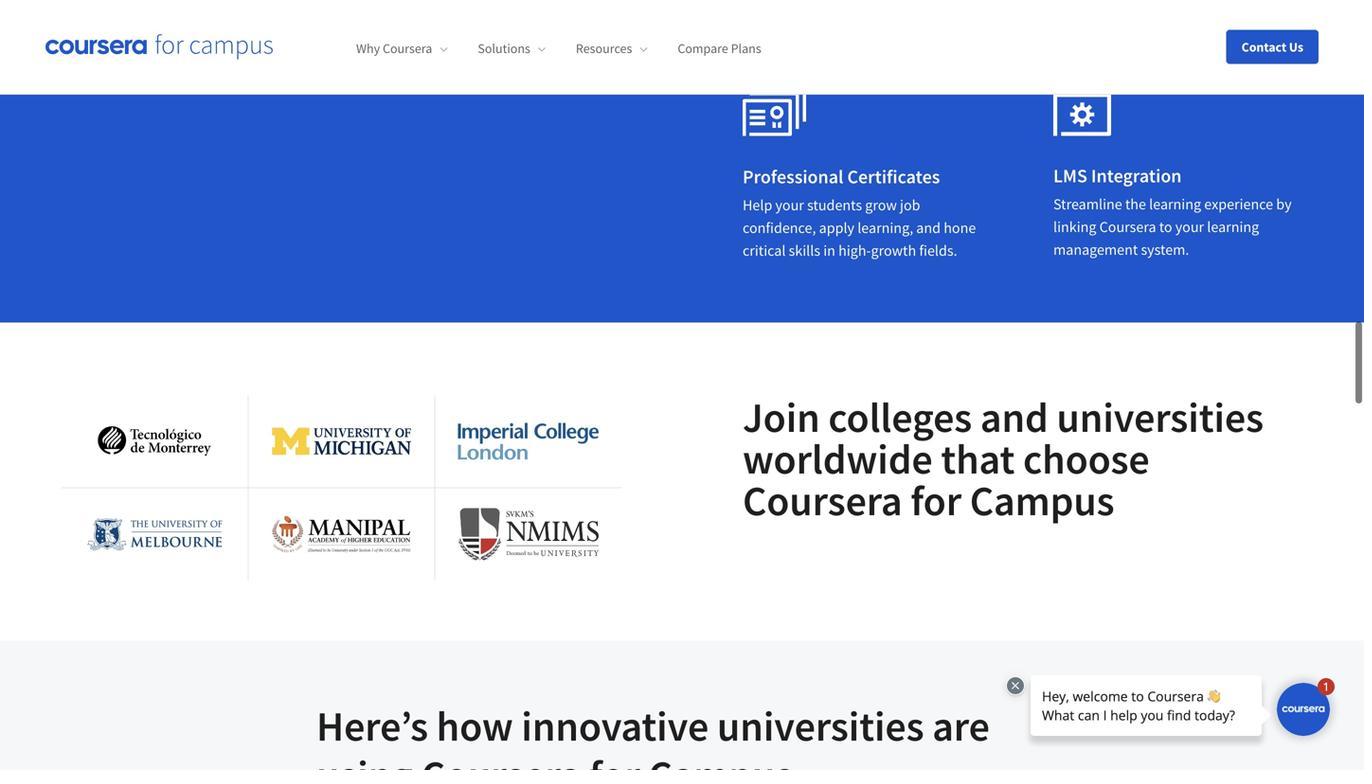 Task type: vqa. For each thing, say whether or not it's contained in the screenshot.
(10.4k's Course
no



Task type: describe. For each thing, give the bounding box(es) containing it.
practical,
[[120, 0, 193, 14]]

professional certificates help your students grow job confidence, apply learning, and hone critical skills in high-growth fields.
[[743, 165, 976, 260]]

streamline
[[1054, 195, 1123, 214]]

and inside join colleges and universities worldwide that choose coursera for campus
[[981, 391, 1049, 444]]

coursera inside join colleges and universities worldwide that choose coursera for campus
[[743, 474, 903, 527]]

learning,
[[858, 219, 914, 237]]

world-class content image
[[743, 85, 807, 137]]

university
[[266, 19, 344, 43]]

learning for and
[[297, 0, 362, 14]]

in
[[824, 241, 836, 260]]

2 vertical spatial learning
[[1208, 218, 1260, 237]]

management
[[1054, 240, 1138, 259]]

relevant
[[228, 0, 293, 14]]

university of michigan image
[[271, 428, 412, 456]]

experts
[[451, 19, 510, 43]]

solutions
[[478, 40, 531, 57]]

lms integration streamline the learning experience by linking coursera to your learning management system.
[[1054, 164, 1292, 259]]

high-
[[839, 241, 871, 260]]

linking
[[1054, 218, 1097, 237]]

universities for innovative
[[717, 700, 924, 753]]

students
[[807, 196, 862, 215]]

professional
[[503, 0, 600, 14]]

certificates
[[848, 165, 940, 189]]

imperial college london image
[[458, 423, 599, 460]]

compare plans
[[678, 40, 762, 57]]

why
[[356, 40, 380, 57]]

integration
[[1092, 164, 1182, 188]]

coursera for campus image
[[45, 34, 273, 60]]

your inside lms integration streamline the learning experience by linking coursera to your learning management system.
[[1176, 218, 1205, 237]]

experience
[[1205, 195, 1274, 214]]

campus inside here's how innovative universities are using coursera for campus
[[649, 749, 793, 770]]

us
[[1290, 38, 1304, 55]]

choose
[[1023, 433, 1150, 485]]

colleges
[[829, 391, 972, 444]]

experiences
[[366, 0, 460, 14]]

worldwide
[[743, 433, 933, 485]]

job-
[[197, 0, 228, 14]]

are
[[933, 700, 990, 753]]

coursera inside lms integration streamline the learning experience by linking coursera to your learning management system.
[[1100, 218, 1157, 237]]

professional
[[743, 165, 844, 189]]

integration icon image
[[1054, 85, 1112, 136]]

resources link
[[576, 40, 648, 57]]

learning for system.
[[1150, 195, 1202, 214]]

contact us
[[1242, 38, 1304, 55]]

lms
[[1054, 164, 1088, 188]]

confidence,
[[743, 219, 816, 237]]

skills
[[789, 241, 821, 260]]

with
[[464, 0, 499, 14]]

system.
[[1141, 240, 1190, 259]]

using
[[317, 749, 413, 770]]

hone
[[944, 219, 976, 237]]



Task type: locate. For each thing, give the bounding box(es) containing it.
your
[[776, 196, 804, 215], [1176, 218, 1205, 237]]

join colleges and universities worldwide that choose coursera for campus
[[743, 391, 1264, 527]]

solutions link
[[478, 40, 546, 57]]

that
[[941, 433, 1015, 485]]

1 horizontal spatial learning
[[1150, 195, 1202, 214]]

plans
[[731, 40, 762, 57]]

1 vertical spatial your
[[1176, 218, 1205, 237]]

0 vertical spatial learning
[[297, 0, 362, 14]]

join
[[743, 391, 820, 444]]

0 vertical spatial campus
[[970, 474, 1115, 527]]

job
[[900, 196, 921, 215]]

universities
[[1057, 391, 1264, 444], [717, 700, 924, 753]]

coursera inside here's how innovative universities are using coursera for campus
[[421, 749, 581, 770]]

coursera
[[383, 40, 432, 57], [1100, 218, 1157, 237], [743, 474, 903, 527], [421, 749, 581, 770]]

growth
[[871, 241, 917, 260]]

contact
[[1242, 38, 1287, 55]]

2 horizontal spatial learning
[[1208, 218, 1260, 237]]

1 horizontal spatial for
[[911, 474, 962, 527]]

learning inside deliver practical, job-relevant learning experiences with professional content and courses from university and industry experts
[[297, 0, 362, 14]]

0 horizontal spatial learning
[[297, 0, 362, 14]]

grow
[[866, 196, 897, 215]]

critical
[[743, 241, 786, 260]]

compare plans link
[[678, 40, 762, 57]]

apply
[[819, 219, 855, 237]]

help
[[743, 196, 773, 215]]

1 horizontal spatial your
[[1176, 218, 1205, 237]]

0 vertical spatial for
[[911, 474, 962, 527]]

learning up to on the right top of page
[[1150, 195, 1202, 214]]

here's
[[317, 700, 428, 753]]

why coursera link
[[356, 40, 448, 57]]

1 vertical spatial universities
[[717, 700, 924, 753]]

0 horizontal spatial your
[[776, 196, 804, 215]]

campus inside join colleges and universities worldwide that choose coursera for campus
[[970, 474, 1115, 527]]

universities for and
[[1057, 391, 1264, 444]]

0 vertical spatial universities
[[1057, 391, 1264, 444]]

universities inside here's how innovative universities are using coursera for campus
[[717, 700, 924, 753]]

1 horizontal spatial campus
[[970, 474, 1115, 527]]

learning down "experience"
[[1208, 218, 1260, 237]]

industry
[[382, 19, 448, 43]]

manipal university image
[[271, 514, 412, 555]]

1 vertical spatial learning
[[1150, 195, 1202, 214]]

0 vertical spatial your
[[776, 196, 804, 215]]

to
[[1160, 218, 1173, 237]]

for
[[911, 474, 962, 527], [589, 749, 640, 770]]

by
[[1277, 195, 1292, 214]]

0 horizontal spatial universities
[[717, 700, 924, 753]]

1 vertical spatial campus
[[649, 749, 793, 770]]

the
[[1126, 195, 1147, 214]]

deliver
[[61, 0, 116, 14]]

content
[[61, 19, 122, 43]]

courses
[[160, 19, 220, 43]]

why coursera
[[356, 40, 432, 57]]

0 horizontal spatial for
[[589, 749, 640, 770]]

your up confidence,
[[776, 196, 804, 215]]

resources
[[576, 40, 632, 57]]

0 horizontal spatial campus
[[649, 749, 793, 770]]

the university of melbourne image
[[86, 496, 224, 573]]

tecnológico de monterrey image
[[84, 427, 225, 457]]

and
[[126, 19, 156, 43], [348, 19, 378, 43], [917, 219, 941, 237], [981, 391, 1049, 444]]

1 vertical spatial for
[[589, 749, 640, 770]]

nmims image
[[458, 509, 599, 561]]

1 horizontal spatial universities
[[1057, 391, 1264, 444]]

your right to on the right top of page
[[1176, 218, 1205, 237]]

deliver practical, job-relevant learning experiences with professional content and courses from university and industry experts
[[61, 0, 600, 43]]

learning up university
[[297, 0, 362, 14]]

learning
[[297, 0, 362, 14], [1150, 195, 1202, 214], [1208, 218, 1260, 237]]

contact us button
[[1227, 30, 1319, 64]]

here's how innovative universities are using coursera for campus
[[317, 700, 990, 770]]

compare
[[678, 40, 729, 57]]

for inside join colleges and universities worldwide that choose coursera for campus
[[911, 474, 962, 527]]

campus
[[970, 474, 1115, 527], [649, 749, 793, 770]]

how
[[437, 700, 513, 753]]

for inside here's how innovative universities are using coursera for campus
[[589, 749, 640, 770]]

and inside professional certificates help your students grow job confidence, apply learning, and hone critical skills in high-growth fields.
[[917, 219, 941, 237]]

innovative
[[522, 700, 709, 753]]

universities inside join colleges and universities worldwide that choose coursera for campus
[[1057, 391, 1264, 444]]

fields.
[[920, 241, 958, 260]]

from
[[224, 19, 262, 43]]

your inside professional certificates help your students grow job confidence, apply learning, and hone critical skills in high-growth fields.
[[776, 196, 804, 215]]



